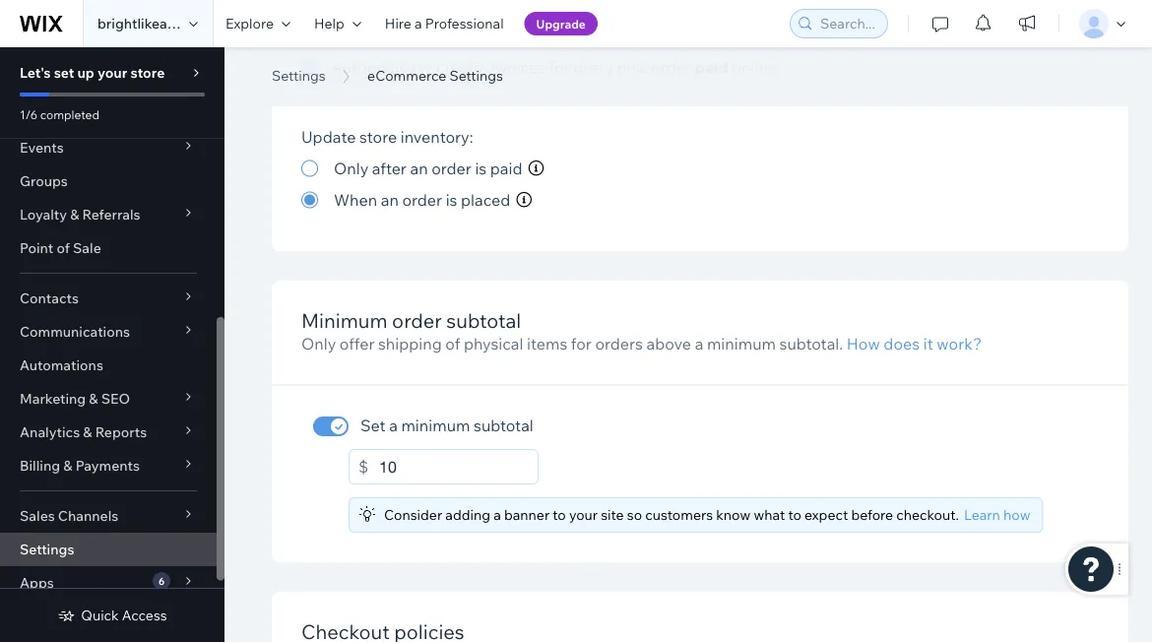 Task type: locate. For each thing, give the bounding box(es) containing it.
minimum left subtotal.
[[707, 334, 776, 354]]

settings link down help
[[262, 66, 335, 86]]

let's
[[20, 64, 51, 81]]

marketing & seo
[[20, 390, 130, 407]]

1 vertical spatial of
[[446, 334, 460, 354]]

a right "hire"
[[415, 15, 422, 32]]

automations link
[[0, 349, 217, 382]]

only up when on the top
[[334, 159, 369, 178]]

of left physical
[[446, 334, 460, 354]]

& for analytics
[[83, 423, 92, 441]]

0 vertical spatial for
[[549, 57, 570, 77]]

placed
[[461, 190, 510, 210]]

let's set up your store
[[20, 64, 165, 81]]

your
[[97, 64, 127, 81], [569, 506, 598, 523]]

2 vertical spatial info tooltip image
[[516, 192, 532, 208]]

set
[[54, 64, 74, 81]]

settings inside sidebar element
[[20, 541, 74, 558]]

channels
[[58, 507, 119, 524]]

store up after
[[359, 127, 397, 147]]

info tooltip image for only after an order is paid
[[528, 161, 544, 176]]

0 vertical spatial is
[[475, 159, 487, 178]]

billing
[[20, 457, 60, 474]]

to right "what"
[[788, 506, 802, 523]]

ecommerce
[[272, 42, 477, 87], [367, 67, 446, 84]]

an right after
[[410, 159, 428, 178]]

online
[[732, 57, 777, 77]]

1 horizontal spatial for
[[571, 334, 592, 354]]

minimum order subtotal only offer shipping of physical items for orders above a minimum subtotal. how does it work?
[[301, 308, 982, 354]]

order up shipping
[[392, 308, 442, 332]]

it
[[924, 334, 933, 354]]

for right items
[[571, 334, 592, 354]]

& left reports
[[83, 423, 92, 441]]

so
[[627, 506, 642, 523]]

1 vertical spatial only
[[301, 334, 336, 354]]

0 vertical spatial paid
[[695, 57, 728, 77]]

only
[[334, 159, 369, 178], [301, 334, 336, 354]]

1 vertical spatial your
[[569, 506, 598, 523]]

after
[[372, 159, 407, 178]]

upgrade button
[[525, 12, 598, 35]]

contacts button
[[0, 282, 217, 315]]

for
[[549, 57, 570, 77], [571, 334, 592, 354]]

ecommerce settings down the hire a professional
[[272, 42, 628, 87]]

order inside minimum order subtotal only offer shipping of physical items for orders above a minimum subtotal. how does it work?
[[392, 308, 442, 332]]

adding
[[445, 506, 490, 523]]

a right set
[[389, 416, 398, 436]]

for left every on the top of the page
[[549, 57, 570, 77]]

& left seo
[[89, 390, 98, 407]]

0 vertical spatial your
[[97, 64, 127, 81]]

0 vertical spatial settings link
[[262, 66, 335, 86]]

order down only after an order is paid
[[402, 190, 442, 210]]

store inside sidebar element
[[130, 64, 165, 81]]

subtotal
[[446, 308, 521, 332], [474, 416, 534, 436]]

how
[[847, 334, 880, 354]]

contacts
[[20, 290, 79, 307]]

settings down help
[[272, 67, 326, 84]]

items
[[527, 334, 568, 354]]

only down minimum
[[301, 334, 336, 354]]

every
[[574, 57, 614, 77]]

& right loyalty
[[70, 206, 79, 223]]

quick
[[81, 607, 119, 624]]

0 vertical spatial info tooltip image
[[786, 61, 801, 76]]

minimum up enter amount text box
[[401, 416, 470, 436]]

1 horizontal spatial to
[[788, 506, 802, 523]]

0 vertical spatial store
[[130, 64, 165, 81]]

1 vertical spatial minimum
[[401, 416, 470, 436]]

completed
[[40, 107, 99, 122]]

settings
[[485, 42, 628, 87], [272, 67, 326, 84], [449, 67, 503, 84], [20, 541, 74, 558]]

store down brightlikeadiamond
[[130, 64, 165, 81]]

subtotal inside minimum order subtotal only offer shipping of physical items for orders above a minimum subtotal. how does it work?
[[446, 308, 521, 332]]

&
[[70, 206, 79, 223], [89, 390, 98, 407], [83, 423, 92, 441], [63, 457, 72, 474]]

0 vertical spatial of
[[57, 239, 70, 257]]

paid
[[695, 57, 728, 77], [490, 159, 522, 178]]

info tooltip image for automatically create invoices for every new order
[[786, 61, 801, 76]]

store
[[130, 64, 165, 81], [359, 127, 397, 147]]

an
[[410, 159, 428, 178], [381, 190, 399, 210]]

explore
[[226, 15, 274, 32]]

subtotal up physical
[[446, 308, 521, 332]]

1 vertical spatial subtotal
[[474, 416, 534, 436]]

a right above at the right bottom of page
[[695, 334, 703, 354]]

to right banner
[[553, 506, 566, 523]]

loyalty
[[20, 206, 67, 223]]

0 horizontal spatial for
[[549, 57, 570, 77]]

0 horizontal spatial paid
[[490, 159, 522, 178]]

hire a professional link
[[373, 0, 516, 47]]

automations
[[20, 357, 103, 374]]

groups
[[20, 172, 68, 190]]

& right billing
[[63, 457, 72, 474]]

settings down sales
[[20, 541, 74, 558]]

1 horizontal spatial is
[[475, 159, 487, 178]]

set
[[360, 416, 386, 436]]

billing & payments button
[[0, 449, 217, 483]]

1 vertical spatial for
[[571, 334, 592, 354]]

to
[[553, 506, 566, 523], [788, 506, 802, 523]]

sales channels
[[20, 507, 119, 524]]

of
[[57, 239, 70, 257], [446, 334, 460, 354]]

0 vertical spatial only
[[334, 159, 369, 178]]

your left site
[[569, 506, 598, 523]]

minimum
[[707, 334, 776, 354], [401, 416, 470, 436]]

of left sale
[[57, 239, 70, 257]]

when an order is placed
[[334, 190, 510, 210]]

1 horizontal spatial store
[[359, 127, 397, 147]]

1 vertical spatial store
[[359, 127, 397, 147]]

subtotal up enter amount text box
[[474, 416, 534, 436]]

Search... field
[[814, 10, 881, 37]]

settings down professional
[[449, 67, 503, 84]]

offer
[[340, 334, 375, 354]]

your right up
[[97, 64, 127, 81]]

0 horizontal spatial your
[[97, 64, 127, 81]]

order
[[652, 57, 692, 77], [432, 159, 472, 178], [402, 190, 442, 210], [392, 308, 442, 332]]

$
[[358, 457, 368, 477]]

sidebar element
[[0, 0, 225, 642]]

hire a professional
[[385, 15, 504, 32]]

reports
[[95, 423, 147, 441]]

sales
[[20, 507, 55, 524]]

is left placed
[[446, 190, 457, 210]]

0 vertical spatial an
[[410, 159, 428, 178]]

quick access
[[81, 607, 167, 624]]

how does it work? link
[[847, 334, 982, 354]]

create
[[436, 57, 483, 77]]

1 vertical spatial is
[[446, 190, 457, 210]]

0 vertical spatial subtotal
[[446, 308, 521, 332]]

0 vertical spatial minimum
[[707, 334, 776, 354]]

paid up placed
[[490, 159, 522, 178]]

1 vertical spatial an
[[381, 190, 399, 210]]

an down after
[[381, 190, 399, 210]]

1 vertical spatial paid
[[490, 159, 522, 178]]

0 horizontal spatial minimum
[[401, 416, 470, 436]]

a
[[415, 15, 422, 32], [695, 334, 703, 354], [389, 416, 398, 436], [494, 506, 501, 523]]

ecommerce settings
[[272, 42, 628, 87], [367, 67, 503, 84]]

referrals
[[82, 206, 140, 223]]

loyalty & referrals button
[[0, 198, 217, 231]]

0 horizontal spatial an
[[381, 190, 399, 210]]

of inside minimum order subtotal only offer shipping of physical items for orders above a minimum subtotal. how does it work?
[[446, 334, 460, 354]]

settings link down channels
[[0, 533, 217, 566]]

0 horizontal spatial of
[[57, 239, 70, 257]]

info tooltip image
[[786, 61, 801, 76], [528, 161, 544, 176], [516, 192, 532, 208]]

0 horizontal spatial store
[[130, 64, 165, 81]]

ecommerce settings down hire a professional link
[[367, 67, 503, 84]]

1 vertical spatial info tooltip image
[[528, 161, 544, 176]]

is
[[475, 159, 487, 178], [446, 190, 457, 210]]

quick access button
[[57, 607, 167, 624]]

paid left online at the right of page
[[695, 57, 728, 77]]

0 horizontal spatial to
[[553, 506, 566, 523]]

your inside sidebar element
[[97, 64, 127, 81]]

learn
[[964, 506, 1000, 523]]

events button
[[0, 131, 217, 164]]

0 horizontal spatial is
[[446, 190, 457, 210]]

only inside minimum order subtotal only offer shipping of physical items for orders above a minimum subtotal. how does it work?
[[301, 334, 336, 354]]

1 horizontal spatial paid
[[695, 57, 728, 77]]

1 horizontal spatial minimum
[[707, 334, 776, 354]]

1 vertical spatial settings link
[[0, 533, 217, 566]]

upgrade
[[536, 16, 586, 31]]

is up placed
[[475, 159, 487, 178]]

settings down the upgrade
[[485, 42, 628, 87]]

settings link
[[262, 66, 335, 86], [0, 533, 217, 566]]

groups link
[[0, 164, 217, 198]]

point of sale link
[[0, 231, 217, 265]]

1 horizontal spatial of
[[446, 334, 460, 354]]

1 horizontal spatial settings link
[[262, 66, 335, 86]]



Task type: describe. For each thing, give the bounding box(es) containing it.
analytics
[[20, 423, 80, 441]]

above
[[647, 334, 691, 354]]

seo
[[101, 390, 130, 407]]

consider
[[384, 506, 442, 523]]

professional
[[425, 15, 504, 32]]

consider adding a banner to your site so customers know what to expect before checkout. learn how
[[384, 506, 1031, 523]]

checkout.
[[896, 506, 959, 523]]

brightlikeadiamond
[[97, 15, 225, 32]]

0 horizontal spatial settings link
[[0, 533, 217, 566]]

learn how link
[[964, 506, 1031, 524]]

apps
[[20, 574, 54, 591]]

automatically create invoices for every new order paid online
[[332, 57, 777, 77]]

of inside point of sale link
[[57, 239, 70, 257]]

new
[[618, 57, 648, 77]]

customers
[[645, 506, 713, 523]]

orders
[[595, 334, 643, 354]]

help
[[314, 15, 345, 32]]

analytics & reports
[[20, 423, 147, 441]]

1 horizontal spatial your
[[569, 506, 598, 523]]

a right adding
[[494, 506, 501, 523]]

how
[[1004, 506, 1031, 523]]

automatically
[[332, 57, 433, 77]]

marketing & seo button
[[0, 382, 217, 416]]

update store inventory:
[[301, 127, 473, 147]]

loyalty & referrals
[[20, 206, 140, 223]]

subtotal.
[[780, 334, 843, 354]]

events
[[20, 139, 64, 156]]

point of sale
[[20, 239, 101, 257]]

hire
[[385, 15, 412, 32]]

analytics & reports button
[[0, 416, 217, 449]]

point
[[20, 239, 53, 257]]

2 to from the left
[[788, 506, 802, 523]]

billing & payments
[[20, 457, 140, 474]]

banner
[[504, 506, 550, 523]]

help button
[[302, 0, 373, 47]]

Enter amount text field
[[379, 449, 539, 485]]

site
[[601, 506, 624, 523]]

sale
[[73, 239, 101, 257]]

expect
[[805, 506, 848, 523]]

info tooltip image for when an order is placed
[[516, 192, 532, 208]]

order right the new
[[652, 57, 692, 77]]

minimum
[[301, 308, 388, 332]]

shipping
[[378, 334, 442, 354]]

& for marketing
[[89, 390, 98, 407]]

know
[[716, 506, 751, 523]]

does
[[884, 334, 920, 354]]

inventory:
[[401, 127, 473, 147]]

update
[[301, 127, 356, 147]]

up
[[77, 64, 94, 81]]

invoices
[[486, 57, 546, 77]]

1 to from the left
[[553, 506, 566, 523]]

& for billing
[[63, 457, 72, 474]]

1/6 completed
[[20, 107, 99, 122]]

set a minimum subtotal
[[360, 416, 534, 436]]

6
[[158, 575, 165, 587]]

minimum inside minimum order subtotal only offer shipping of physical items for orders above a minimum subtotal. how does it work?
[[707, 334, 776, 354]]

communications button
[[0, 315, 217, 349]]

communications
[[20, 323, 130, 340]]

what
[[754, 506, 785, 523]]

marketing
[[20, 390, 86, 407]]

when
[[334, 190, 377, 210]]

before
[[851, 506, 893, 523]]

a inside hire a professional link
[[415, 15, 422, 32]]

only after an order is paid
[[334, 159, 522, 178]]

sales channels button
[[0, 499, 217, 533]]

access
[[122, 607, 167, 624]]

1 horizontal spatial an
[[410, 159, 428, 178]]

& for loyalty
[[70, 206, 79, 223]]

order down inventory:
[[432, 159, 472, 178]]

1/6
[[20, 107, 38, 122]]

physical
[[464, 334, 523, 354]]

a inside minimum order subtotal only offer shipping of physical items for orders above a minimum subtotal. how does it work?
[[695, 334, 703, 354]]

payments
[[75, 457, 140, 474]]

work?
[[937, 334, 982, 354]]

for inside minimum order subtotal only offer shipping of physical items for orders above a minimum subtotal. how does it work?
[[571, 334, 592, 354]]



Task type: vqa. For each thing, say whether or not it's contained in the screenshot.
Communications
yes



